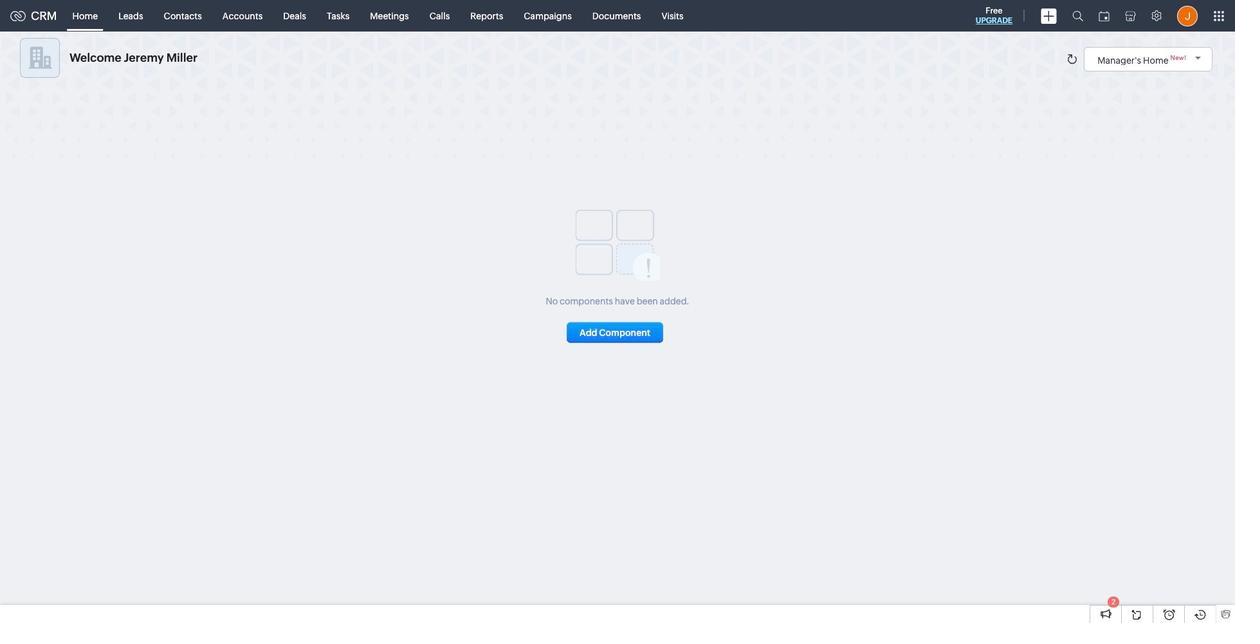 Task type: describe. For each thing, give the bounding box(es) containing it.
create menu image
[[1042, 8, 1058, 23]]

search element
[[1065, 0, 1092, 32]]

logo image
[[10, 11, 26, 21]]

create menu element
[[1034, 0, 1065, 31]]



Task type: vqa. For each thing, say whether or not it's contained in the screenshot.
Search icon
yes



Task type: locate. For each thing, give the bounding box(es) containing it.
profile element
[[1170, 0, 1206, 31]]

profile image
[[1178, 5, 1199, 26]]

calendar image
[[1099, 11, 1110, 21]]

search image
[[1073, 10, 1084, 21]]



